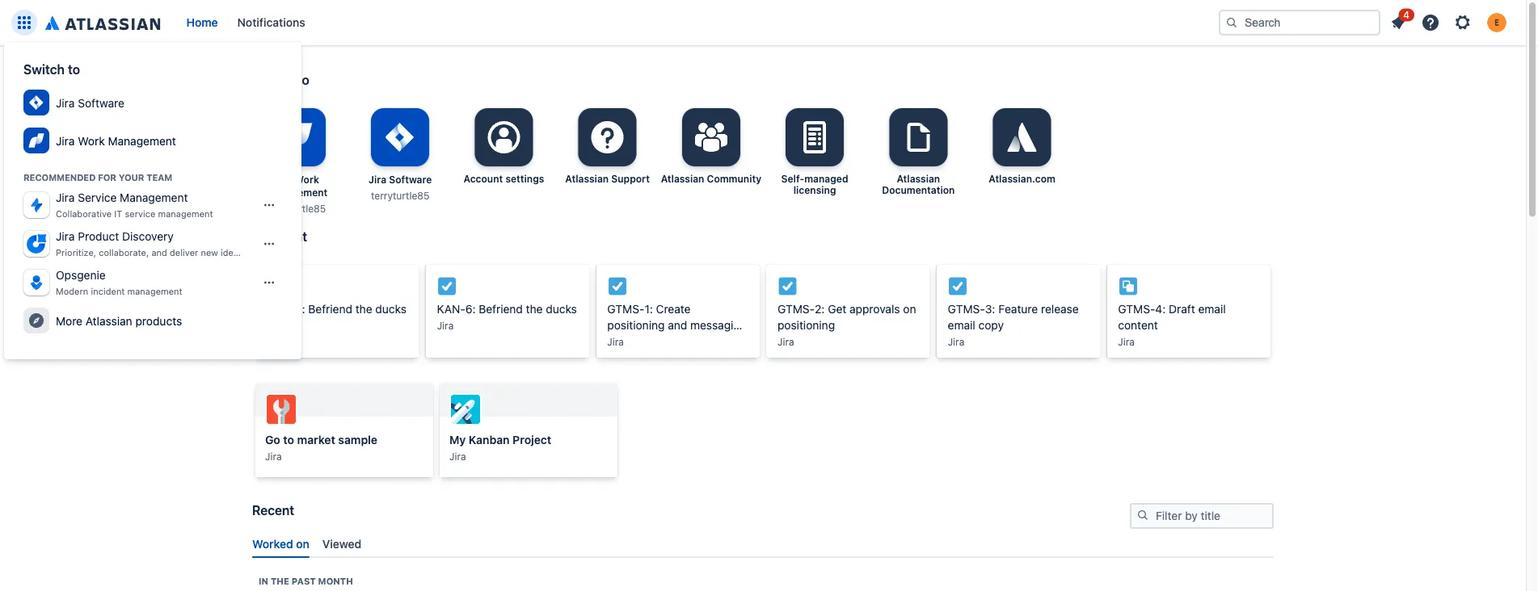 Task type: vqa. For each thing, say whether or not it's contained in the screenshot.
the bottommost ON
yes



Task type: describe. For each thing, give the bounding box(es) containing it.
jira inside the my kanban project jira
[[449, 451, 466, 462]]

kan- for 6:
[[437, 303, 465, 316]]

opsgenie
[[56, 269, 106, 282]]

gtms-1: create positioning and messaging for new feature link
[[607, 276, 748, 348]]

my
[[449, 434, 466, 447]]

search image
[[1136, 509, 1149, 522]]

email inside gtms-3: feature release email copy
[[948, 319, 975, 332]]

draft
[[1169, 303, 1195, 316]]

gtms-3: feature release email copy
[[948, 303, 1079, 332]]

sample
[[338, 434, 378, 447]]

new for ideas
[[201, 248, 218, 258]]

notifications
[[237, 16, 305, 29]]

discovery
[[122, 230, 174, 243]]

for
[[607, 335, 622, 348]]

atlassian for atlassian community
[[661, 173, 704, 184]]

ducks for kan-5: befriend the ducks
[[375, 303, 407, 316]]

product
[[78, 230, 119, 243]]

settings icon image
[[1453, 13, 1473, 32]]

recommended
[[23, 173, 96, 183]]

and inside gtms-1: create positioning and messaging for new feature
[[668, 319, 687, 332]]

get
[[828, 303, 847, 316]]

software for jira software terryturtle85
[[389, 174, 432, 185]]

atlassian support button
[[557, 108, 658, 184]]

new for feature
[[625, 335, 646, 348]]

terryturtle85 inside 'jira software terryturtle85'
[[371, 190, 430, 201]]

jira inside the go to market sample jira
[[265, 451, 282, 462]]

more atlassian products
[[56, 315, 182, 328]]

jira inside 'jira software terryturtle85'
[[369, 174, 386, 185]]

in
[[259, 577, 268, 587]]

self-
[[781, 173, 804, 184]]

and inside "jira product discovery prioritize, collaborate, and deliver new ideas"
[[151, 248, 167, 258]]

month
[[318, 577, 353, 587]]

jira service management collaborative it service management
[[56, 191, 213, 220]]

prioritize,
[[56, 248, 96, 258]]

0 horizontal spatial the
[[271, 577, 289, 587]]

management inside opsgenie modern incident management
[[127, 287, 182, 297]]

atlassian for atlassian support
[[565, 173, 609, 184]]

5:
[[295, 303, 305, 316]]

kanban
[[469, 434, 510, 447]]

jira service management options menu image
[[263, 199, 276, 212]]

jira work management terryturtle85
[[266, 174, 328, 214]]

email inside gtms-4: draft email content
[[1198, 303, 1226, 316]]

3:
[[985, 303, 995, 316]]

opsgenie modern incident management
[[56, 269, 182, 297]]

recent
[[252, 503, 294, 519]]

account settings link
[[453, 108, 555, 215]]

release
[[1041, 303, 1079, 316]]

atlassian for atlassian documentation
[[897, 173, 940, 184]]

home element
[[10, 0, 1219, 45]]

copy
[[979, 319, 1004, 332]]

deliver
[[170, 248, 198, 258]]

atlassian.com link
[[971, 108, 1073, 215]]

ideas
[[221, 248, 243, 258]]

0 horizontal spatial switch
[[23, 62, 65, 77]]

atlassian support link
[[557, 108, 658, 215]]

settings
[[506, 173, 544, 184]]

gtms- for 3:
[[948, 303, 985, 316]]

atlassian.com
[[989, 173, 1056, 184]]

frequent
[[252, 229, 307, 245]]

notifications (4) image
[[1389, 13, 1408, 32]]

software for jira software
[[78, 96, 124, 110]]

atlassian documentation
[[882, 173, 955, 196]]

incident
[[91, 287, 125, 297]]

recommended for your team
[[23, 173, 172, 183]]

project
[[513, 434, 551, 447]]

search image
[[1225, 16, 1238, 29]]

products
[[135, 315, 182, 328]]

self-managed licensing link
[[764, 108, 866, 215]]

self-managed licensing button
[[764, 108, 866, 196]]

4
[[1403, 9, 1410, 21]]

documentation
[[882, 184, 955, 196]]

modern
[[56, 287, 88, 297]]

gtms-1: create positioning and messaging for new feature
[[607, 303, 747, 348]]

collaborate,
[[99, 248, 149, 258]]

go
[[265, 434, 280, 447]]

kan- for 5:
[[267, 303, 295, 316]]

4:
[[1155, 303, 1166, 316]]

atlassian documentation link
[[868, 108, 969, 215]]

terryturtle85 inside jira work management terryturtle85
[[267, 203, 326, 214]]

service
[[78, 191, 117, 205]]

feature
[[998, 303, 1038, 316]]

jira inside "jira product discovery prioritize, collaborate, and deliver new ideas"
[[56, 230, 75, 243]]

gtms-2: get approvals on positioning link
[[778, 276, 919, 334]]

licensing
[[794, 184, 836, 196]]

jira software
[[56, 96, 124, 110]]

it
[[114, 209, 122, 220]]

approvals
[[850, 303, 900, 316]]

2:
[[815, 303, 825, 316]]

kan-6: befriend the ducks
[[437, 303, 577, 316]]

atlassian community link
[[660, 108, 762, 215]]

Filter by title field
[[1132, 505, 1272, 528]]

the for kan-5: befriend the ducks
[[355, 303, 372, 316]]

more atlassian products link
[[17, 302, 289, 340]]

kan-6: befriend the ducks link
[[437, 276, 578, 318]]

collaborative
[[56, 209, 112, 220]]

worked on
[[252, 538, 309, 551]]

to inside the go to market sample jira
[[283, 434, 294, 447]]

positioning inside gtms-1: create positioning and messaging for new feature
[[607, 319, 665, 332]]

notifications button
[[231, 10, 312, 36]]

2 horizontal spatial to
[[297, 72, 309, 88]]

feature
[[649, 335, 686, 348]]

1:
[[645, 303, 653, 316]]

management for jira work management
[[108, 134, 176, 148]]

create
[[656, 303, 691, 316]]

tab list containing worked on
[[246, 532, 1280, 558]]

content
[[1118, 319, 1158, 332]]

worked
[[252, 538, 293, 551]]

messaging
[[690, 319, 747, 332]]



Task type: locate. For each thing, give the bounding box(es) containing it.
and down discovery
[[151, 248, 167, 258]]

atlassian inside atlassian documentation
[[897, 173, 940, 184]]

gtms- for 1:
[[607, 303, 645, 316]]

self-managed licensing
[[781, 173, 848, 196]]

2 befriend from the left
[[479, 303, 523, 316]]

account
[[464, 173, 503, 184]]

1 vertical spatial on
[[296, 538, 309, 551]]

management down team
[[120, 191, 188, 205]]

1 vertical spatial new
[[625, 335, 646, 348]]

1 kan- from the left
[[267, 303, 295, 316]]

switch to up jira software
[[23, 62, 80, 77]]

and down create
[[668, 319, 687, 332]]

1 horizontal spatial positioning
[[778, 319, 835, 332]]

work for jira work management terryturtle85
[[294, 174, 319, 185]]

0 horizontal spatial email
[[948, 319, 975, 332]]

software left "account" on the left of the page
[[389, 174, 432, 185]]

2 horizontal spatial the
[[526, 303, 543, 316]]

1 horizontal spatial new
[[625, 335, 646, 348]]

gtms- inside gtms-2: get approvals on positioning
[[778, 303, 815, 316]]

jira work management link
[[17, 122, 289, 160]]

Search field
[[1219, 10, 1381, 36]]

tab list
[[246, 532, 1280, 558]]

new inside "jira product discovery prioritize, collaborate, and deliver new ideas"
[[201, 248, 218, 258]]

banner containing home
[[0, 0, 1526, 45]]

2 ducks from the left
[[546, 303, 577, 316]]

banner
[[0, 0, 1526, 45]]

0 horizontal spatial positioning
[[607, 319, 665, 332]]

0 vertical spatial and
[[151, 248, 167, 258]]

atlassian image
[[45, 13, 160, 32], [45, 13, 160, 32]]

account settings
[[464, 173, 544, 184]]

0 horizontal spatial on
[[296, 538, 309, 551]]

atlassian.com button
[[971, 108, 1073, 184]]

management up jira service management options menu image
[[266, 187, 328, 198]]

community
[[707, 173, 762, 184]]

to right go
[[283, 434, 294, 447]]

gtms-3: feature release email copy link
[[948, 276, 1089, 334]]

0 horizontal spatial to
[[68, 62, 80, 77]]

1 horizontal spatial ducks
[[546, 303, 577, 316]]

1 horizontal spatial kan-
[[437, 303, 465, 316]]

gtms- inside gtms-3: feature release email copy
[[948, 303, 985, 316]]

work
[[78, 134, 105, 148], [294, 174, 319, 185]]

gtms- for 2:
[[778, 303, 815, 316]]

to down the notifications button
[[297, 72, 309, 88]]

1 gtms- from the left
[[607, 303, 645, 316]]

0 horizontal spatial ducks
[[375, 303, 407, 316]]

more
[[56, 315, 82, 328]]

the right 6:
[[526, 303, 543, 316]]

positioning inside gtms-2: get approvals on positioning
[[778, 319, 835, 332]]

0 horizontal spatial and
[[151, 248, 167, 258]]

atlassian
[[565, 173, 609, 184], [661, 173, 704, 184], [897, 173, 940, 184], [86, 315, 132, 328]]

befriend inside the kan-6: befriend the ducks link
[[479, 303, 523, 316]]

1 vertical spatial email
[[948, 319, 975, 332]]

positioning
[[607, 319, 665, 332], [778, 319, 835, 332]]

atlassian documentation button
[[868, 108, 969, 196]]

6:
[[465, 303, 476, 316]]

work inside jira work management terryturtle85
[[294, 174, 319, 185]]

the
[[355, 303, 372, 316], [526, 303, 543, 316], [271, 577, 289, 587]]

software
[[78, 96, 124, 110], [389, 174, 432, 185]]

new left ideas
[[201, 248, 218, 258]]

gtms- up copy
[[948, 303, 985, 316]]

2 kan- from the left
[[437, 303, 465, 316]]

0 horizontal spatial switch to
[[23, 62, 80, 77]]

account settings button
[[453, 108, 555, 184]]

0 horizontal spatial kan-
[[267, 303, 295, 316]]

for
[[98, 173, 116, 183]]

1 horizontal spatial switch
[[252, 72, 294, 88]]

2 positioning from the left
[[778, 319, 835, 332]]

0 vertical spatial work
[[78, 134, 105, 148]]

positioning down 1:
[[607, 319, 665, 332]]

0 horizontal spatial new
[[201, 248, 218, 258]]

befriend right 5:
[[308, 303, 352, 316]]

gtms-2: get approvals on positioning
[[778, 303, 916, 332]]

0 horizontal spatial work
[[78, 134, 105, 148]]

my kanban project jira
[[449, 434, 551, 462]]

switch down the notifications button
[[252, 72, 294, 88]]

jira product discovery options menu image
[[263, 238, 276, 251]]

and
[[151, 248, 167, 258], [668, 319, 687, 332]]

ducks for kan-6: befriend the ducks
[[546, 303, 577, 316]]

1 horizontal spatial the
[[355, 303, 372, 316]]

gtms- inside gtms-1: create positioning and messaging for new feature
[[607, 303, 645, 316]]

1 horizontal spatial befriend
[[479, 303, 523, 316]]

0 vertical spatial email
[[1198, 303, 1226, 316]]

in the past month
[[259, 577, 353, 587]]

1 vertical spatial and
[[668, 319, 687, 332]]

befriend for 5:
[[308, 303, 352, 316]]

1 positioning from the left
[[607, 319, 665, 332]]

1 vertical spatial work
[[294, 174, 319, 185]]

your
[[119, 173, 144, 183]]

appswitcher icon image
[[15, 13, 34, 32]]

1 vertical spatial terryturtle85
[[267, 203, 326, 214]]

0 vertical spatial new
[[201, 248, 218, 258]]

1 ducks from the left
[[375, 303, 407, 316]]

jira inside jira service management collaborative it service management
[[56, 191, 75, 205]]

switch down appswitcher icon
[[23, 62, 65, 77]]

go to market sample jira
[[265, 434, 378, 462]]

0 horizontal spatial terryturtle85
[[267, 203, 326, 214]]

positioning down 2:
[[778, 319, 835, 332]]

to
[[68, 62, 80, 77], [297, 72, 309, 88], [283, 434, 294, 447]]

0 horizontal spatial software
[[78, 96, 124, 110]]

0 vertical spatial on
[[903, 303, 916, 316]]

managed
[[804, 173, 848, 184]]

on right worked
[[296, 538, 309, 551]]

help icon image
[[1421, 13, 1440, 32]]

1 horizontal spatial and
[[668, 319, 687, 332]]

gtms- for 4:
[[1118, 303, 1155, 316]]

to up jira software
[[68, 62, 80, 77]]

atlassian community button
[[660, 108, 762, 184]]

gtms-4: draft email content link
[[1118, 276, 1259, 334]]

0 vertical spatial software
[[78, 96, 124, 110]]

home
[[186, 16, 218, 29]]

gtms- left get
[[778, 303, 815, 316]]

new
[[201, 248, 218, 258], [625, 335, 646, 348]]

jira inside jira work management terryturtle85
[[274, 174, 292, 185]]

on
[[903, 303, 916, 316], [296, 538, 309, 551]]

gtms- inside gtms-4: draft email content
[[1118, 303, 1155, 316]]

viewed
[[322, 538, 361, 551]]

atlassian support
[[565, 173, 650, 184]]

the for kan-6: befriend the ducks
[[526, 303, 543, 316]]

work for jira work management
[[78, 134, 105, 148]]

1 horizontal spatial switch to
[[252, 72, 309, 88]]

4 gtms- from the left
[[1118, 303, 1155, 316]]

jira software terryturtle85
[[369, 174, 432, 201]]

befriend for 6:
[[479, 303, 523, 316]]

befriend right 6:
[[479, 303, 523, 316]]

work up frequent
[[294, 174, 319, 185]]

service
[[125, 209, 155, 220]]

jira
[[56, 96, 75, 110], [56, 134, 75, 148], [274, 174, 292, 185], [369, 174, 386, 185], [56, 191, 75, 205], [56, 230, 75, 243], [437, 320, 454, 332], [607, 337, 624, 348], [778, 337, 794, 348], [948, 337, 965, 348], [1118, 337, 1135, 348], [265, 451, 282, 462], [449, 451, 466, 462]]

management inside jira work management link
[[108, 134, 176, 148]]

jira work management
[[56, 134, 176, 148]]

2 gtms- from the left
[[778, 303, 815, 316]]

new right for
[[625, 335, 646, 348]]

new inside gtms-1: create positioning and messaging for new feature
[[625, 335, 646, 348]]

1 horizontal spatial terryturtle85
[[371, 190, 430, 201]]

switch to
[[23, 62, 80, 77], [252, 72, 309, 88]]

management
[[108, 134, 176, 148], [266, 187, 328, 198], [120, 191, 188, 205]]

befriend
[[308, 303, 352, 316], [479, 303, 523, 316]]

1 horizontal spatial software
[[389, 174, 432, 185]]

the right 5:
[[355, 303, 372, 316]]

3 gtms- from the left
[[948, 303, 985, 316]]

switch to down the notifications button
[[252, 72, 309, 88]]

kan-
[[267, 303, 295, 316], [437, 303, 465, 316]]

home button
[[180, 10, 224, 36]]

email left copy
[[948, 319, 975, 332]]

0 vertical spatial terryturtle85
[[371, 190, 430, 201]]

gtms-
[[607, 303, 645, 316], [778, 303, 815, 316], [948, 303, 985, 316], [1118, 303, 1155, 316]]

gtms- up content
[[1118, 303, 1155, 316]]

software inside 'jira software terryturtle85'
[[389, 174, 432, 185]]

management for jira service management collaborative it service management
[[120, 191, 188, 205]]

1 horizontal spatial to
[[283, 434, 294, 447]]

email right draft
[[1198, 303, 1226, 316]]

team
[[146, 173, 172, 183]]

1 vertical spatial management
[[127, 287, 182, 297]]

jira product discovery prioritize, collaborate, and deliver new ideas
[[56, 230, 243, 258]]

on inside gtms-2: get approvals on positioning
[[903, 303, 916, 316]]

gtms-4: draft email content
[[1118, 303, 1226, 332]]

0 horizontal spatial befriend
[[308, 303, 352, 316]]

1 vertical spatial software
[[389, 174, 432, 185]]

switch
[[23, 62, 65, 77], [252, 72, 294, 88]]

work up recommended for your team
[[78, 134, 105, 148]]

the right "in"
[[271, 577, 289, 587]]

1 horizontal spatial email
[[1198, 303, 1226, 316]]

1 horizontal spatial work
[[294, 174, 319, 185]]

kan-5: befriend the ducks link
[[255, 265, 419, 358], [267, 276, 408, 318]]

jira software link
[[17, 84, 289, 122]]

terryturtle85
[[371, 190, 430, 201], [267, 203, 326, 214]]

opsgenie options menu image
[[263, 277, 276, 289]]

management up deliver
[[158, 209, 213, 220]]

management up the your
[[108, 134, 176, 148]]

management inside jira service management collaborative it service management
[[158, 209, 213, 220]]

management up products
[[127, 287, 182, 297]]

gtms- up for
[[607, 303, 645, 316]]

management inside jira service management collaborative it service management
[[120, 191, 188, 205]]

1 befriend from the left
[[308, 303, 352, 316]]

kan-5: befriend the ducks
[[267, 303, 407, 316]]

management for jira work management terryturtle85
[[266, 187, 328, 198]]

on right approvals
[[903, 303, 916, 316]]

past
[[292, 577, 316, 587]]

software up jira work management on the left top
[[78, 96, 124, 110]]

0 vertical spatial management
[[158, 209, 213, 220]]

market
[[297, 434, 335, 447]]

1 horizontal spatial on
[[903, 303, 916, 316]]



